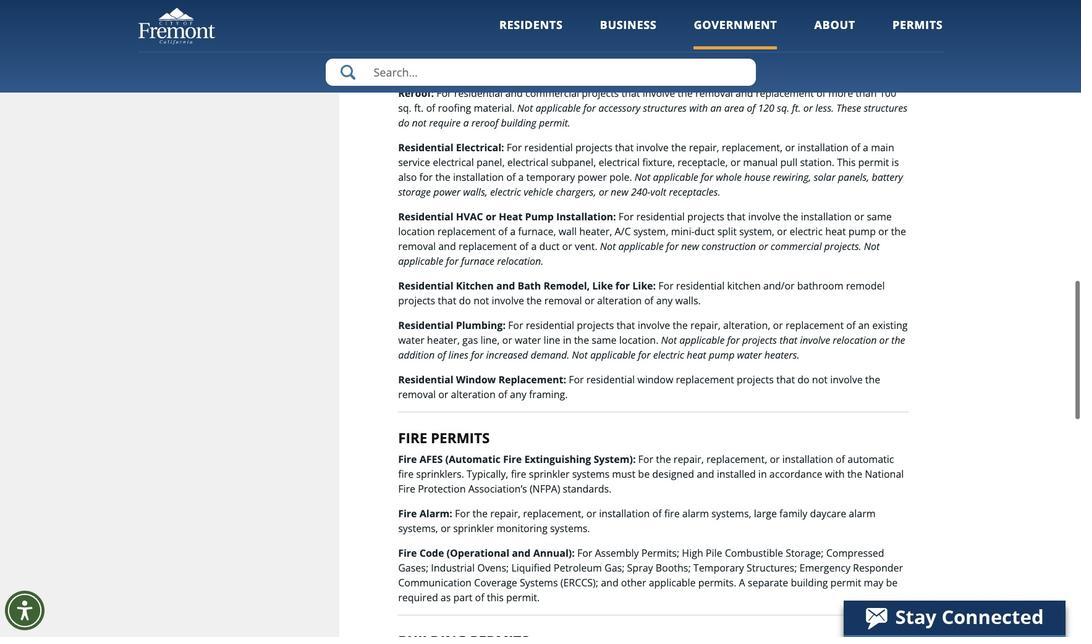 Task type: locate. For each thing, give the bounding box(es) containing it.
pump inside for residential projects that involve the installation or same location replacement of a furnace, wall heater, a/c system, mini-duct split system, or electric heat pump or the removal and replacement of a duct or vent.
[[849, 225, 876, 238]]

that inside for residential and commercial projects that involve the removal and replacement of more than 100 sq. ft. of roofing material.
[[621, 86, 640, 100]]

for inside for the repair, replacement, or installation of fire alarm systems, large family daycare alarm systems, or sprinkler monitoring systems.
[[455, 508, 470, 521]]

of inside for the repair, replacement, or installation of automatic fire sprinklers. typically, fire sprinkler systems must be designed and installed in accordance with the national fire protection association's (nfpa) standards.
[[836, 453, 845, 467]]

1 horizontal spatial are
[[731, 32, 746, 46]]

reroof
[[471, 116, 498, 130]]

of down like:
[[644, 294, 654, 308]]

not inside not applicable for accessory structures with an area of 120 sq. ft. or less. these structures do not require a reroof building permit.
[[412, 116, 427, 130]]

1 vertical spatial systems,
[[398, 522, 438, 536]]

the down existing
[[891, 334, 905, 347]]

0 vertical spatial pump
[[849, 225, 876, 238]]

these
[[847, 32, 875, 46], [836, 101, 861, 115]]

or down like on the top right of the page
[[585, 294, 595, 308]]

of
[[398, 47, 407, 60], [676, 47, 686, 60], [817, 86, 826, 100], [426, 101, 435, 115], [747, 101, 756, 115], [851, 141, 860, 154], [506, 170, 516, 184], [498, 225, 508, 238], [519, 240, 529, 253], [644, 294, 654, 308], [846, 319, 856, 332], [437, 348, 446, 362], [498, 388, 507, 402], [836, 453, 845, 467], [652, 508, 662, 521], [475, 592, 484, 605]]

receptacles.
[[669, 185, 720, 199]]

(automatic
[[445, 453, 501, 467]]

1 vertical spatial these
[[836, 101, 861, 115]]

replacement, inside for the repair, replacement, or installation of fire alarm systems, large family daycare alarm systems, or sprinkler monitoring systems.
[[523, 508, 584, 521]]

1 residential from the top
[[398, 141, 453, 154]]

location.
[[619, 334, 659, 347]]

1 horizontal spatial power
[[578, 170, 607, 184]]

1 horizontal spatial system,
[[739, 225, 774, 238]]

more
[[828, 86, 853, 100]]

for for service
[[507, 141, 522, 154]]

access
[[665, 32, 695, 46]]

for down alteration,
[[727, 334, 740, 347]]

0 horizontal spatial with
[[582, 47, 602, 60]]

projects up accessory
[[582, 86, 619, 100]]

0 vertical spatial permit
[[858, 156, 889, 169]]

with right accordance
[[825, 468, 845, 482]]

for up the petroleum at the right bottom of page
[[577, 547, 592, 561]]

gas
[[462, 334, 478, 347]]

permits up (automatic
[[431, 429, 490, 448]]

heat up projects.
[[825, 225, 846, 238]]

for left all on the top
[[716, 47, 731, 60]]

an inside not applicable for accessory structures with an area of 120 sq. ft. or less. these structures do not require a reroof building permit.
[[710, 101, 722, 115]]

of inside for residential window replacement projects that do not involve the removal or alteration of any framing.
[[498, 388, 507, 402]]

repair, inside the for residential projects that involve the repair, alteration, or replacement of an existing water heater, gas line, or water line in the same location.
[[690, 319, 721, 332]]

commercial inside for residential and commercial projects that involve the removal and replacement of more than 100 sq. ft. of roofing material.
[[525, 86, 579, 100]]

1 vertical spatial electric
[[790, 225, 823, 238]]

heater, down residential plumbing: on the left of the page
[[427, 334, 460, 347]]

designed
[[652, 468, 694, 482]]

0 horizontal spatial electrical
[[433, 156, 474, 169]]

permit. inside not applicable for accessory structures with an area of 120 sq. ft. or less. these structures do not require a reroof building permit.
[[539, 116, 570, 130]]

commercial down the search text box
[[525, 86, 579, 100]]

1 vertical spatial do
[[459, 294, 471, 308]]

for for of
[[569, 373, 584, 387]]

any inside for residential window replacement projects that do not involve the removal or alteration of any framing.
[[510, 388, 527, 402]]

removal down addition at left bottom
[[398, 388, 436, 402]]

installation up projects.
[[801, 210, 852, 224]]

building
[[450, 62, 487, 75], [501, 116, 536, 130], [791, 577, 828, 590]]

not for accessory
[[517, 101, 533, 115]]

projects down heaters.
[[737, 373, 774, 387]]

applied
[[508, 32, 542, 46]]

be
[[493, 32, 505, 46], [638, 468, 650, 482], [886, 577, 898, 590]]

heat inside for residential projects that involve the installation or same location replacement of a furnace, wall heater, a/c system, mini-duct split system, or electric heat pump or the removal and replacement of a duct or vent.
[[825, 225, 846, 238]]

0 vertical spatial an
[[710, 101, 722, 115]]

2 ft. from the left
[[792, 101, 801, 115]]

residential inside the for residential projects that involve the repair, alteration, or replacement of an existing water heater, gas line, or water line in the same location.
[[526, 319, 574, 332]]

not inside not applicable for accessory structures with an area of 120 sq. ft. or less. these structures do not require a reroof building permit.
[[517, 101, 533, 115]]

for down mini- on the right top of the page
[[666, 240, 679, 253]]

0 vertical spatial heater,
[[579, 225, 612, 238]]

2 electrical from the left
[[507, 156, 548, 169]]

other
[[747, 47, 772, 60], [621, 577, 646, 590]]

240-
[[631, 185, 650, 199]]

1 vertical spatial commercial
[[771, 240, 822, 253]]

permit inside for residential projects that involve the repair, replacement, or installation of a main service electrical panel, electrical subpanel, electrical fixture, receptacle, or manual pull station. this permit is also for the installation of a temporary power pole.
[[858, 156, 889, 169]]

any left walls. at the right
[[656, 294, 673, 308]]

projects
[[542, 47, 580, 60], [582, 86, 619, 100], [575, 141, 613, 154], [687, 210, 724, 224], [398, 294, 435, 308], [577, 319, 614, 332], [742, 334, 777, 347], [737, 373, 774, 387]]

4 residential from the top
[[398, 319, 453, 332]]

fire up 'gases;' at the bottom left of the page
[[398, 547, 417, 561]]

permit. down only
[[489, 62, 523, 75]]

involve relocation
[[800, 334, 877, 347]]

replacement up involve relocation
[[786, 319, 844, 332]]

1 vertical spatial any
[[510, 388, 527, 402]]

2 vertical spatial replacement,
[[523, 508, 584, 521]]

must down system):
[[612, 468, 636, 482]]

or inside for residential kitchen and/or bathroom remodel projects that do not involve the removal or alteration of any walls.
[[585, 294, 595, 308]]

express
[[398, 32, 434, 46]]

for inside for residential projects that involve the repair, replacement, or installation of a main service electrical panel, electrical subpanel, electrical fixture, receptacle, or manual pull station. this permit is also for the installation of a temporary power pole.
[[419, 170, 433, 184]]

0 vertical spatial in
[[563, 334, 571, 347]]

or inside 'not applicable for projects that involve relocation or the addition of lines for increased demand. not applicable for electric heat pump water heaters.'
[[879, 334, 889, 347]]

1 horizontal spatial water
[[515, 334, 541, 347]]

installation up the station.
[[798, 141, 849, 154]]

1 horizontal spatial structures
[[864, 101, 907, 115]]

work.
[[688, 47, 714, 60]]

do inside for residential window replacement projects that do not involve the removal or alteration of any framing.
[[798, 373, 810, 387]]

of up less.
[[817, 86, 826, 100]]

accessory
[[598, 101, 641, 115]]

1 horizontal spatial heater,
[[579, 225, 612, 238]]

0 vertical spatial electric
[[490, 185, 521, 199]]

residential up walls. at the right
[[676, 279, 725, 293]]

0 horizontal spatial any
[[510, 388, 527, 402]]

2 horizontal spatial electrical
[[599, 156, 640, 169]]

new inside not applicable for whole house rewiring, solar panels, battery storage power walls, electric vehicle chargers, or new 240-volt receptacles.
[[611, 185, 628, 199]]

involve down involve relocation
[[830, 373, 863, 387]]

1 horizontal spatial new
[[681, 240, 699, 253]]

1 horizontal spatial systems,
[[712, 508, 751, 521]]

residential inside for residential kitchen and/or bathroom remodel projects that do not involve the removal or alteration of any walls.
[[676, 279, 725, 293]]

not inside not applicable for whole house rewiring, solar panels, battery storage power walls, electric vehicle chargers, or new 240-volt receptacles.
[[635, 170, 650, 184]]

alteration down like on the top right of the page
[[597, 294, 642, 308]]

repair, down walls. at the right
[[690, 319, 721, 332]]

repair, up 'monitoring'
[[490, 508, 521, 521]]

of left 'automatic'
[[836, 453, 845, 467]]

stay connected image
[[844, 601, 1064, 636]]

kitchen
[[456, 279, 494, 293]]

replacement inside for residential window replacement projects that do not involve the removal or alteration of any framing.
[[676, 373, 734, 387]]

do down the reroof: at the top
[[398, 116, 409, 130]]

0 vertical spatial must
[[867, 47, 890, 60]]

not for new
[[600, 240, 616, 253]]

replacement inside the for residential projects that involve the repair, alteration, or replacement of an existing water heater, gas line, or water line in the same location.
[[786, 319, 844, 332]]

0 horizontal spatial structures
[[643, 101, 687, 115]]

fire permits
[[398, 429, 490, 448]]

heat inside 'not applicable for projects that involve relocation or the addition of lines for increased demand. not applicable for electric heat pump water heaters.'
[[687, 348, 706, 362]]

reroof:
[[398, 86, 434, 100]]

the down the battery on the right of the page
[[891, 225, 906, 238]]

0 horizontal spatial in
[[563, 334, 571, 347]]

1 horizontal spatial be
[[638, 468, 650, 482]]

1 horizontal spatial same
[[867, 210, 892, 224]]

this
[[837, 156, 856, 169]]

apply
[[398, 62, 423, 75]]

sprinkler up (nfpa)
[[529, 468, 570, 482]]

or right chargers,
[[599, 185, 608, 199]]

0 horizontal spatial ft.
[[414, 101, 424, 115]]

fire left alarm:
[[398, 508, 417, 521]]

and
[[710, 32, 728, 46], [505, 86, 523, 100], [736, 86, 753, 100], [438, 240, 456, 253], [496, 279, 515, 293], [697, 468, 714, 482], [512, 547, 531, 561]]

fire for fire afes (automatic fire extinguishing system):
[[398, 453, 417, 467]]

1 horizontal spatial electric
[[653, 348, 684, 362]]

2 sq. from the left
[[777, 101, 789, 115]]

0 vertical spatial same
[[867, 210, 892, 224]]

projects down online
[[542, 47, 580, 60]]

0 horizontal spatial not
[[412, 116, 427, 130]]

2 structures from the left
[[864, 101, 907, 115]]

1 vertical spatial new
[[681, 240, 699, 253]]

water
[[398, 334, 424, 347], [515, 334, 541, 347], [737, 348, 762, 362]]

1 sq. from the left
[[398, 101, 412, 115]]

not inside for residential kitchen and/or bathroom remodel projects that do not involve the removal or alteration of any walls.
[[474, 294, 489, 308]]

3 residential from the top
[[398, 279, 453, 293]]

0 horizontal spatial an
[[710, 101, 722, 115]]

split
[[717, 225, 737, 238]]

large
[[754, 508, 777, 521]]

for up increased
[[508, 319, 523, 332]]

or down residential window replacement:
[[438, 388, 448, 402]]

0 vertical spatial heat
[[825, 225, 846, 238]]

line,
[[481, 334, 500, 347]]

fire down fire afes (automatic fire extinguishing system):
[[511, 468, 526, 482]]

1 horizontal spatial any
[[656, 294, 673, 308]]

permit down emergency
[[831, 577, 861, 590]]

0 vertical spatial duct
[[695, 225, 715, 238]]

0 horizontal spatial do
[[398, 116, 409, 130]]

for inside the for residential projects that involve the repair, alteration, or replacement of an existing water heater, gas line, or water line in the same location.
[[508, 319, 523, 332]]

not right projects.
[[864, 240, 880, 253]]

1 vertical spatial permits
[[431, 429, 490, 448]]

of inside for the repair, replacement, or installation of fire alarm systems, large family daycare alarm systems, or sprinkler monitoring systems.
[[652, 508, 662, 521]]

be inside the for assembly permits; high pile combustible storage; compressed gases; industrial ovens; liquified petroleum gas; spray booths; temporary structures; emergency responder communication coverage systems (erccs); and other applicable permits. a separate building permit may be required as part of this permit.
[[886, 577, 898, 590]]

applicable down the booths;
[[649, 577, 696, 590]]

other down spray
[[621, 577, 646, 590]]

water left line
[[515, 334, 541, 347]]

projects inside for residential projects that involve the installation or same location replacement of a furnace, wall heater, a/c system, mini-duct split system, or electric heat pump or the removal and replacement of a duct or vent.
[[687, 210, 724, 224]]

storage
[[398, 185, 431, 199]]

electric down the rewiring,
[[790, 225, 823, 238]]

applicable inside the for assembly permits; high pile combustible storage; compressed gases; industrial ovens; liquified petroleum gas; spray booths; temporary structures; emergency responder communication coverage systems (erccs); and other applicable permits. a separate building permit may be required as part of this permit.
[[649, 577, 696, 590]]

0 horizontal spatial heat
[[687, 348, 706, 362]]

building inside the for assembly permits; high pile combustible storage; compressed gases; industrial ovens; liquified petroleum gas; spray booths; temporary structures; emergency responder communication coverage systems (erccs); and other applicable permits. a separate building permit may be required as part of this permit.
[[791, 577, 828, 590]]

new down mini- on the right top of the page
[[681, 240, 699, 253]]

ft. inside not applicable for accessory structures with an area of 120 sq. ft. or less. these structures do not require a reroof building permit.
[[792, 101, 801, 115]]

1 structures from the left
[[643, 101, 687, 115]]

booths;
[[656, 562, 691, 576]]

pump up projects.
[[849, 225, 876, 238]]

of left this
[[475, 592, 484, 605]]

kitchen
[[727, 279, 761, 293]]

0 horizontal spatial sprinkler
[[453, 522, 494, 536]]

not
[[517, 101, 533, 115], [635, 170, 650, 184], [600, 240, 616, 253], [864, 240, 880, 253], [661, 334, 677, 347], [572, 348, 588, 362]]

do down kitchen
[[459, 294, 471, 308]]

(operational
[[447, 547, 509, 561]]

0 vertical spatial any
[[656, 294, 673, 308]]

1 vertical spatial sprinkler
[[453, 522, 494, 536]]

0 horizontal spatial commercial
[[525, 86, 579, 100]]

installation inside for the repair, replacement, or installation of fire alarm systems, large family daycare alarm systems, or sprinkler monitoring systems.
[[599, 508, 650, 521]]

residential electrical:
[[398, 141, 507, 154]]

1 horizontal spatial alteration
[[597, 294, 642, 308]]

citizen
[[631, 32, 662, 46]]

pump down alteration,
[[709, 348, 735, 362]]

installation up assembly
[[599, 508, 650, 521]]

same down the battery on the right of the page
[[867, 210, 892, 224]]

station.
[[800, 156, 834, 169]]

for assembly permits; high pile combustible storage; compressed gases; industrial ovens; liquified petroleum gas; spray booths; temporary structures; emergency responder communication coverage systems (erccs); and other applicable permits. a separate building permit may be required as part of this permit.
[[398, 547, 903, 605]]

residential for subpanel,
[[524, 141, 573, 154]]

about
[[814, 17, 855, 32]]

1 horizontal spatial electrical
[[507, 156, 548, 169]]

be right may
[[886, 577, 898, 590]]

with inside for the repair, replacement, or installation of automatic fire sprinklers. typically, fire sprinkler systems must be designed and installed in accordance with the national fire protection association's (nfpa) standards.
[[825, 468, 845, 482]]

chargers,
[[556, 185, 596, 199]]

permits.
[[698, 577, 736, 590]]

residential up line
[[526, 319, 574, 332]]

in
[[563, 334, 571, 347], [758, 468, 767, 482]]

projects up subpanel,
[[575, 141, 613, 154]]

2 alarm from the left
[[849, 508, 876, 521]]

1 vertical spatial be
[[638, 468, 650, 482]]

or right 'construction'
[[759, 240, 768, 253]]

0 vertical spatial not
[[412, 116, 427, 130]]

structures;
[[747, 562, 797, 576]]

pump
[[525, 210, 554, 224]]

for left furnace at the top of page
[[446, 254, 459, 268]]

1 horizontal spatial an
[[858, 319, 870, 332]]

that up location.
[[617, 319, 635, 332]]

1 ft. from the left
[[414, 101, 424, 115]]

fire
[[398, 453, 417, 467], [503, 453, 522, 467], [398, 483, 415, 497], [398, 508, 417, 521], [398, 547, 417, 561]]

replacement, up systems.
[[523, 508, 584, 521]]

express
[[398, 7, 456, 27]]

2 vertical spatial with
[[825, 468, 845, 482]]

the up not applicable for accessory structures with an area of 120 sq. ft. or less. these structures do not require a reroof building permit.
[[678, 86, 693, 100]]

not for whole
[[635, 170, 650, 184]]

0 vertical spatial sprinkler
[[529, 468, 570, 482]]

0 horizontal spatial sq.
[[398, 101, 412, 115]]

0 horizontal spatial water
[[398, 334, 424, 347]]

0 horizontal spatial power
[[433, 185, 461, 199]]

not right material.
[[517, 101, 533, 115]]

(nfpa)
[[530, 483, 560, 497]]

power up chargers,
[[578, 170, 607, 184]]

automatically.
[[780, 32, 845, 46]]

1 horizontal spatial alarm
[[849, 508, 876, 521]]

and up work.
[[710, 32, 728, 46]]

building inside the and are issued automatically. these types of permits/records are only for projects with a limited scope of work. for all other projects, applicants must apply for a building permit.
[[450, 62, 487, 75]]

5 residential from the top
[[398, 373, 453, 387]]

electric inside 'not applicable for projects that involve relocation or the addition of lines for increased demand. not applicable for electric heat pump water heaters.'
[[653, 348, 684, 362]]

must
[[867, 47, 890, 60], [612, 468, 636, 482]]

1 vertical spatial replacement,
[[706, 453, 767, 467]]

repair, inside for the repair, replacement, or installation of fire alarm systems, large family daycare alarm systems, or sprinkler monitoring systems.
[[490, 508, 521, 521]]

applicable inside not applicable for accessory structures with an area of 120 sq. ft. or less. these structures do not require a reroof building permit.
[[536, 101, 581, 115]]

1 horizontal spatial pump
[[849, 225, 876, 238]]

residential inside for residential projects that involve the installation or same location replacement of a furnace, wall heater, a/c system, mini-duct split system, or electric heat pump or the removal and replacement of a duct or vent.
[[636, 210, 685, 224]]

repair, inside for the repair, replacement, or installation of automatic fire sprinklers. typically, fire sprinkler systems must be designed and installed in accordance with the national fire protection association's (nfpa) standards.
[[674, 453, 704, 467]]

replacement, for fire
[[523, 508, 584, 521]]

may
[[864, 577, 884, 590]]

0 vertical spatial these
[[847, 32, 875, 46]]

1 vertical spatial heat
[[687, 348, 706, 362]]

projects inside for residential kitchen and/or bathroom remodel projects that do not involve the removal or alteration of any walls.
[[398, 294, 435, 308]]

1 vertical spatial same
[[592, 334, 617, 347]]

0 vertical spatial alteration
[[597, 294, 642, 308]]

0 vertical spatial replacement,
[[722, 141, 783, 154]]

also
[[398, 170, 417, 184]]

projects inside the and are issued automatically. these types of permits/records are only for projects with a limited scope of work. for all other projects, applicants must apply for a building permit.
[[542, 47, 580, 60]]

permit.
[[489, 62, 523, 75], [539, 116, 570, 130], [506, 592, 540, 605]]

not applicable for whole house rewiring, solar panels, battery storage power walls, electric vehicle chargers, or new 240-volt receptacles.
[[398, 170, 903, 199]]

electrical up pole. at top
[[599, 156, 640, 169]]

are up all on the top
[[731, 32, 746, 46]]

alteration down window
[[451, 388, 496, 402]]

separate
[[748, 577, 788, 590]]

for right like:
[[658, 279, 674, 293]]

1 vertical spatial permit
[[831, 577, 861, 590]]

accordance
[[769, 468, 822, 482]]

residential for of
[[454, 86, 503, 100]]

0 horizontal spatial alarm
[[682, 508, 709, 521]]

an inside the for residential projects that involve the repair, alteration, or replacement of an existing water heater, gas line, or water line in the same location.
[[858, 319, 870, 332]]

removal down remodel,
[[544, 294, 582, 308]]

alarm up high
[[682, 508, 709, 521]]

types
[[877, 32, 902, 46]]

0 horizontal spatial systems,
[[398, 522, 438, 536]]

1 horizontal spatial in
[[758, 468, 767, 482]]

1 horizontal spatial heat
[[825, 225, 846, 238]]

in inside the for residential projects that involve the repair, alteration, or replacement of an existing water heater, gas line, or water line in the same location.
[[563, 334, 571, 347]]

1 horizontal spatial sprinkler
[[529, 468, 570, 482]]

0 vertical spatial building
[[450, 62, 487, 75]]

alteration inside for residential kitchen and/or bathroom remodel projects that do not involve the removal or alteration of any walls.
[[597, 294, 642, 308]]

residential up service
[[398, 141, 453, 154]]

gas;
[[605, 562, 625, 576]]

fire down designed
[[664, 508, 680, 521]]

high
[[682, 547, 703, 561]]

systems,
[[712, 508, 751, 521], [398, 522, 438, 536]]

1 horizontal spatial do
[[459, 294, 471, 308]]

installation:
[[556, 210, 616, 224]]

express building permits
[[398, 7, 590, 27]]

alteration
[[597, 294, 642, 308], [451, 388, 496, 402]]

roofing
[[438, 101, 471, 115]]

sprinkler
[[529, 468, 570, 482], [453, 522, 494, 536]]

2 horizontal spatial be
[[886, 577, 898, 590]]

0 horizontal spatial permits
[[431, 429, 490, 448]]

1 horizontal spatial other
[[747, 47, 772, 60]]

alarm
[[682, 508, 709, 521], [849, 508, 876, 521]]

2 horizontal spatial not
[[812, 373, 828, 387]]

commercial inside the not applicable for new construction or commercial projects. not applicable for furnace relocation.
[[771, 240, 822, 253]]

1 horizontal spatial must
[[867, 47, 890, 60]]

for inside for residential projects that involve the installation or same location replacement of a furnace, wall heater, a/c system, mini-duct split system, or electric heat pump or the removal and replacement of a duct or vent.
[[619, 210, 634, 224]]

3 electrical from the left
[[599, 156, 640, 169]]

replacement, inside for the repair, replacement, or installation of automatic fire sprinklers. typically, fire sprinkler systems must be designed and installed in accordance with the national fire protection association's (nfpa) standards.
[[706, 453, 767, 467]]

fire inside for the repair, replacement, or installation of automatic fire sprinklers. typically, fire sprinkler systems must be designed and installed in accordance with the national fire protection association's (nfpa) standards.
[[398, 483, 415, 497]]

for for gas;
[[577, 547, 592, 561]]

government link
[[694, 17, 777, 49]]

1 vertical spatial power
[[433, 185, 461, 199]]

association's
[[468, 483, 527, 497]]

with left area
[[689, 101, 708, 115]]

manual
[[743, 156, 778, 169]]

are
[[731, 32, 746, 46], [487, 47, 502, 60]]

0 horizontal spatial electric
[[490, 185, 521, 199]]

typically,
[[467, 468, 508, 482]]

0 vertical spatial be
[[493, 32, 505, 46]]

0 vertical spatial new
[[611, 185, 628, 199]]

projects inside for residential projects that involve the repair, replacement, or installation of a main service electrical panel, electrical subpanel, electrical fixture, receptacle, or manual pull station. this permit is also for the installation of a temporary power pole.
[[575, 141, 613, 154]]

or inside not applicable for whole house rewiring, solar panels, battery storage power walls, electric vehicle chargers, or new 240-volt receptacles.
[[599, 185, 608, 199]]

permits up online
[[532, 7, 590, 27]]

for
[[544, 32, 558, 46], [527, 47, 540, 60], [426, 62, 439, 75], [583, 101, 596, 115], [419, 170, 433, 184], [701, 170, 713, 184], [666, 240, 679, 253], [446, 254, 459, 268], [615, 279, 630, 293], [727, 334, 740, 347], [471, 348, 484, 362], [638, 348, 651, 362]]

duct left split
[[695, 225, 715, 238]]

2 horizontal spatial fire
[[664, 508, 680, 521]]

online
[[560, 32, 589, 46]]

of left the 120
[[747, 101, 756, 115]]

about link
[[814, 17, 855, 49]]

not down involve relocation
[[812, 373, 828, 387]]

0 horizontal spatial system,
[[633, 225, 669, 238]]

for up a/c
[[619, 210, 634, 224]]

for inside for residential kitchen and/or bathroom remodel projects that do not involve the removal or alteration of any walls.
[[658, 279, 674, 293]]

part
[[453, 592, 473, 605]]

1 vertical spatial pump
[[709, 348, 735, 362]]

residential
[[398, 141, 453, 154], [398, 210, 453, 224], [398, 279, 453, 293], [398, 319, 453, 332], [398, 373, 453, 387]]

do down heaters.
[[798, 373, 810, 387]]

other inside the and are issued automatically. these types of permits/records are only for projects with a limited scope of work. for all other projects, applicants must apply for a building permit.
[[747, 47, 772, 60]]

1 electrical from the left
[[433, 156, 474, 169]]

for inside for the repair, replacement, or installation of automatic fire sprinklers. typically, fire sprinkler systems must be designed and installed in accordance with the national fire protection association's (nfpa) standards.
[[638, 453, 653, 467]]

involve up not applicable for accessory structures with an area of 120 sq. ft. or less. these structures do not require a reroof building permit.
[[643, 86, 675, 100]]

2 horizontal spatial do
[[798, 373, 810, 387]]

0 vertical spatial do
[[398, 116, 409, 130]]

repair,
[[689, 141, 719, 154], [690, 319, 721, 332], [674, 453, 704, 467], [490, 508, 521, 521]]

the
[[678, 86, 693, 100], [671, 141, 686, 154], [435, 170, 450, 184], [783, 210, 798, 224], [891, 225, 906, 238], [527, 294, 542, 308], [673, 319, 688, 332], [574, 334, 589, 347], [891, 334, 905, 347], [865, 373, 880, 387], [656, 453, 671, 467], [847, 468, 862, 482], [473, 508, 488, 521]]

for inside for residential window replacement projects that do not involve the removal or alteration of any framing.
[[569, 373, 584, 387]]

0 horizontal spatial alteration
[[451, 388, 496, 402]]

the down association's
[[473, 508, 488, 521]]

1 vertical spatial other
[[621, 577, 646, 590]]

1 vertical spatial alteration
[[451, 388, 496, 402]]

that down heaters.
[[776, 373, 795, 387]]

and/or
[[763, 279, 795, 293]]

2 horizontal spatial with
[[825, 468, 845, 482]]

not inside for residential window replacement projects that do not involve the removal or alteration of any framing.
[[812, 373, 828, 387]]

2 vertical spatial not
[[812, 373, 828, 387]]

applicable down a/c
[[618, 240, 664, 253]]

in right line
[[563, 334, 571, 347]]

in inside for the repair, replacement, or installation of automatic fire sprinklers. typically, fire sprinkler systems must be designed and installed in accordance with the national fire protection association's (nfpa) standards.
[[758, 468, 767, 482]]

2 vertical spatial be
[[886, 577, 898, 590]]

0 horizontal spatial other
[[621, 577, 646, 590]]

2 residential from the top
[[398, 210, 453, 224]]

remodel,
[[544, 279, 590, 293]]

residential down addition at left bottom
[[398, 373, 453, 387]]

electrical
[[433, 156, 474, 169], [507, 156, 548, 169], [599, 156, 640, 169]]

involve inside for residential projects that involve the repair, replacement, or installation of a main service electrical panel, electrical subpanel, electrical fixture, receptacle, or manual pull station. this permit is also for the installation of a temporary power pole.
[[636, 141, 669, 154]]

power
[[578, 170, 607, 184], [433, 185, 461, 199]]



Task type: describe. For each thing, give the bounding box(es) containing it.
sq. inside not applicable for accessory structures with an area of 120 sq. ft. or less. these structures do not require a reroof building permit.
[[777, 101, 789, 115]]

for for furnace,
[[619, 210, 634, 224]]

for residential window replacement projects that do not involve the removal or alteration of any framing.
[[398, 373, 880, 402]]

other inside the for assembly permits; high pile combustible storage; compressed gases; industrial ovens; liquified petroleum gas; spray booths; temporary structures; emergency responder communication coverage systems (erccs); and other applicable permits. a separate building permit may be required as part of this permit.
[[621, 577, 646, 590]]

installation inside for the repair, replacement, or installation of automatic fire sprinklers. typically, fire sprinkler systems must be designed and installed in accordance with the national fire protection association's (nfpa) standards.
[[782, 453, 833, 467]]

fire for fire code (operational and annual):
[[398, 547, 417, 561]]

main
[[871, 141, 894, 154]]

of down access
[[676, 47, 686, 60]]

residential for system,
[[636, 210, 685, 224]]

residential for for residential projects that involve the repair, alteration, or replacement of an existing water heater, gas line, or water line in the same location.
[[398, 319, 453, 332]]

existing
[[872, 319, 908, 332]]

that inside for residential window replacement projects that do not involve the removal or alteration of any framing.
[[776, 373, 795, 387]]

the down 'automatic'
[[847, 468, 862, 482]]

bathroom
[[797, 279, 843, 293]]

involve inside the for residential projects that involve the repair, alteration, or replacement of an existing water heater, gas line, or water line in the same location.
[[638, 319, 670, 332]]

involve inside for residential projects that involve the installation or same location replacement of a furnace, wall heater, a/c system, mini-duct split system, or electric heat pump or the removal and replacement of a duct or vent.
[[748, 210, 781, 224]]

applicable inside not applicable for whole house rewiring, solar panels, battery storage power walls, electric vehicle chargers, or new 240-volt receptacles.
[[653, 170, 698, 184]]

of up apply
[[398, 47, 407, 60]]

involve inside for residential window replacement projects that do not involve the removal or alteration of any framing.
[[830, 373, 863, 387]]

projects inside for residential window replacement projects that do not involve the removal or alteration of any framing.
[[737, 373, 774, 387]]

residential for or
[[526, 319, 574, 332]]

line
[[544, 334, 560, 347]]

1 horizontal spatial duct
[[695, 225, 715, 238]]

limited
[[612, 47, 644, 60]]

combustible
[[725, 547, 783, 561]]

a/c
[[615, 225, 631, 238]]

electric inside for residential projects that involve the installation or same location replacement of a furnace, wall heater, a/c system, mini-duct split system, or electric heat pump or the removal and replacement of a duct or vent.
[[790, 225, 823, 238]]

for residential projects that involve the installation or same location replacement of a furnace, wall heater, a/c system, mini-duct split system, or electric heat pump or the removal and replacement of a duct or vent.
[[398, 210, 906, 253]]

sprinkler inside for the repair, replacement, or installation of fire alarm systems, large family daycare alarm systems, or sprinkler monitoring systems.
[[453, 522, 494, 536]]

replacement up furnace at the top of page
[[459, 240, 517, 253]]

rewiring,
[[773, 170, 811, 184]]

the inside for residential and commercial projects that involve the removal and replacement of more than 100 sq. ft. of roofing material.
[[678, 86, 693, 100]]

volt
[[650, 185, 666, 199]]

for residential projects that involve the repair, alteration, or replacement of an existing water heater, gas line, or water line in the same location.
[[398, 319, 908, 347]]

a
[[739, 577, 745, 590]]

new inside the not applicable for new construction or commercial projects. not applicable for furnace relocation.
[[681, 240, 699, 253]]

with inside not applicable for accessory structures with an area of 120 sq. ft. or less. these structures do not require a reroof building permit.
[[689, 101, 708, 115]]

or inside for the repair, replacement, or installation of automatic fire sprinklers. typically, fire sprinkler systems must be designed and installed in accordance with the national fire protection association's (nfpa) standards.
[[770, 453, 780, 467]]

or up projects.
[[854, 210, 864, 224]]

that inside for residential projects that involve the installation or same location replacement of a furnace, wall heater, a/c system, mini-duct split system, or electric heat pump or the removal and replacement of a duct or vent.
[[727, 210, 746, 224]]

not applicable for accessory structures with an area of 120 sq. ft. or less. these structures do not require a reroof building permit.
[[398, 101, 907, 130]]

annual):
[[533, 547, 575, 561]]

business
[[600, 17, 657, 32]]

liquified
[[511, 562, 551, 576]]

scope
[[647, 47, 674, 60]]

business link
[[600, 17, 657, 49]]

or down the battery on the right of the page
[[878, 225, 888, 238]]

residents link
[[499, 17, 563, 49]]

a down heat on the left of page
[[510, 225, 516, 238]]

1 system, from the left
[[633, 225, 669, 238]]

temporary
[[693, 562, 744, 576]]

applicable down walls. at the right
[[679, 334, 725, 347]]

a down permits/records
[[442, 62, 447, 75]]

0 horizontal spatial are
[[487, 47, 502, 60]]

area
[[724, 101, 744, 115]]

than
[[856, 86, 877, 100]]

removal inside for residential projects that involve the installation or same location replacement of a furnace, wall heater, a/c system, mini-duct split system, or electric heat pump or the removal and replacement of a duct or vent.
[[398, 240, 436, 253]]

a inside not applicable for accessory structures with an area of 120 sq. ft. or less. these structures do not require a reroof building permit.
[[463, 116, 469, 130]]

of inside not applicable for accessory structures with an area of 120 sq. ft. or less. these structures do not require a reroof building permit.
[[747, 101, 756, 115]]

heater, inside for residential projects that involve the installation or same location replacement of a furnace, wall heater, a/c system, mini-duct split system, or electric heat pump or the removal and replacement of a duct or vent.
[[579, 225, 612, 238]]

whole
[[716, 170, 742, 184]]

must inside for the repair, replacement, or installation of automatic fire sprinklers. typically, fire sprinkler systems must be designed and installed in accordance with the national fire protection association's (nfpa) standards.
[[612, 468, 636, 482]]

with inside the and are issued automatically. these types of permits/records are only for projects with a limited scope of work. for all other projects, applicants must apply for a building permit.
[[582, 47, 602, 60]]

for down "applied"
[[527, 47, 540, 60]]

like:
[[633, 279, 656, 293]]

same inside the for residential projects that involve the repair, alteration, or replacement of an existing water heater, gas line, or water line in the same location.
[[592, 334, 617, 347]]

1 horizontal spatial permits
[[532, 7, 590, 27]]

the up designed
[[656, 453, 671, 467]]

replacement, inside for residential projects that involve the repair, replacement, or installation of a main service electrical panel, electrical subpanel, electrical fixture, receptacle, or manual pull station. this permit is also for the installation of a temporary power pole.
[[722, 141, 783, 154]]

petroleum
[[554, 562, 602, 576]]

heater, inside the for residential projects that involve the repair, alteration, or replacement of an existing water heater, gas line, or water line in the same location.
[[427, 334, 460, 347]]

industrial
[[431, 562, 475, 576]]

for residential projects that involve the repair, replacement, or installation of a main service electrical panel, electrical subpanel, electrical fixture, receptacle, or manual pull station. this permit is also for the installation of a temporary power pole.
[[398, 141, 899, 184]]

and up area
[[736, 86, 753, 100]]

not right demand.
[[572, 348, 588, 362]]

residential for for residential projects that involve the installation or same location replacement of a furnace, wall heater, a/c system, mini-duct split system, or electric heat pump or the removal and replacement of a duct or vent.
[[398, 210, 453, 224]]

electrical:
[[456, 141, 504, 154]]

or down standards. on the right bottom of page
[[587, 508, 596, 521]]

is
[[892, 156, 899, 169]]

that inside the for residential projects that involve the repair, alteration, or replacement of an existing water heater, gas line, or water line in the same location.
[[617, 319, 635, 332]]

removal inside for residential kitchen and/or bathroom remodel projects that do not involve the removal or alteration of any walls.
[[544, 294, 582, 308]]

receptacle,
[[678, 156, 728, 169]]

for for systems
[[638, 453, 653, 467]]

the inside for residential kitchen and/or bathroom remodel projects that do not involve the removal or alteration of any walls.
[[527, 294, 542, 308]]

a left main
[[863, 141, 868, 154]]

or inside not applicable for accessory structures with an area of 120 sq. ft. or less. these structures do not require a reroof building permit.
[[803, 101, 813, 115]]

for the repair, replacement, or installation of fire alarm systems, large family daycare alarm systems, or sprinkler monitoring systems.
[[398, 508, 876, 536]]

or left heat on the left of page
[[486, 210, 496, 224]]

of inside 'not applicable for projects that involve relocation or the addition of lines for increased demand. not applicable for electric heat pump water heaters.'
[[437, 348, 446, 362]]

fire up typically,
[[503, 453, 522, 467]]

a up vehicle
[[518, 170, 524, 184]]

of inside the for assembly permits; high pile combustible storage; compressed gases; industrial ovens; liquified petroleum gas; spray booths; temporary structures; emergency responder communication coverage systems (erccs); and other applicable permits. a separate building permit may be required as part of this permit.
[[475, 592, 484, 605]]

or up increased
[[502, 334, 512, 347]]

0 horizontal spatial fire
[[398, 468, 414, 482]]

for right like on the top right of the page
[[615, 279, 630, 293]]

installed
[[717, 468, 756, 482]]

applicable down location.
[[590, 348, 636, 362]]

projects inside the for residential projects that involve the repair, alteration, or replacement of an existing water heater, gas line, or water line in the same location.
[[577, 319, 614, 332]]

pull
[[780, 156, 798, 169]]

and inside for residential projects that involve the installation or same location replacement of a furnace, wall heater, a/c system, mini-duct split system, or electric heat pump or the removal and replacement of a duct or vent.
[[438, 240, 456, 253]]

sprinklers.
[[416, 468, 464, 482]]

a down through on the right of page
[[604, 47, 610, 60]]

the down residential electrical:
[[435, 170, 450, 184]]

these inside not applicable for accessory structures with an area of 120 sq. ft. or less. these structures do not require a reroof building permit.
[[836, 101, 861, 115]]

permit. inside the for assembly permits; high pile combustible storage; compressed gases; industrial ovens; liquified petroleum gas; spray booths; temporary structures; emergency responder communication coverage systems (erccs); and other applicable permits. a separate building permit may be required as part of this permit.
[[506, 592, 540, 605]]

replacement, for automatic
[[706, 453, 767, 467]]

of up heat on the left of page
[[506, 170, 516, 184]]

for inside the and are issued automatically. these types of permits/records are only for projects with a limited scope of work. for all other projects, applicants must apply for a building permit.
[[716, 47, 731, 60]]

(erccs); and
[[560, 577, 619, 590]]

1 alarm from the left
[[682, 508, 709, 521]]

for down location.
[[638, 348, 651, 362]]

replacement down 'hvac'
[[437, 225, 496, 238]]

ft. inside for residential and commercial projects that involve the removal and replacement of more than 100 sq. ft. of roofing material.
[[414, 101, 424, 115]]

and up liquified
[[512, 547, 531, 561]]

for inside not applicable for whole house rewiring, solar panels, battery storage power walls, electric vehicle chargers, or new 240-volt receptacles.
[[701, 170, 713, 184]]

of up relocation. at the top
[[519, 240, 529, 253]]

furnace,
[[518, 225, 556, 238]]

permit. inside the and are issued automatically. these types of permits/records are only for projects with a limited scope of work. for all other projects, applicants must apply for a building permit.
[[489, 62, 523, 75]]

demand.
[[531, 348, 569, 362]]

or down wall on the right of the page
[[562, 240, 572, 253]]

systems
[[520, 577, 558, 590]]

permit inside the for assembly permits; high pile combustible storage; compressed gases; industrial ovens; liquified petroleum gas; spray booths; temporary structures; emergency responder communication coverage systems (erccs); and other applicable permits. a separate building permit may be required as part of this permit.
[[831, 577, 861, 590]]

citizen access link
[[631, 32, 708, 46]]

2 system, from the left
[[739, 225, 774, 238]]

of up the require
[[426, 101, 435, 115]]

relocation.
[[497, 254, 544, 268]]

same inside for residential projects that involve the installation or same location replacement of a furnace, wall heater, a/c system, mini-duct split system, or electric heat pump or the removal and replacement of a duct or vent.
[[867, 210, 892, 224]]

of inside for residential kitchen and/or bathroom remodel projects that do not involve the removal or alteration of any walls.
[[644, 294, 654, 308]]

material.
[[474, 101, 515, 115]]

of down residential hvac or heat pump installation:
[[498, 225, 508, 238]]

fire for fire alarm:
[[398, 508, 417, 521]]

do inside not applicable for accessory structures with an area of 120 sq. ft. or less. these structures do not require a reroof building permit.
[[398, 116, 409, 130]]

that inside for residential kitchen and/or bathroom remodel projects that do not involve the removal or alteration of any walls.
[[438, 294, 456, 308]]

for left online
[[544, 32, 558, 46]]

not applicable for projects that involve relocation or the addition of lines for increased demand. not applicable for electric heat pump water heaters.
[[398, 334, 905, 362]]

or up and/or
[[777, 225, 787, 238]]

mini-
[[671, 225, 695, 238]]

sq. inside for residential and commercial projects that involve the removal and replacement of more than 100 sq. ft. of roofing material.
[[398, 101, 412, 115]]

that inside 'not applicable for projects that involve relocation or the addition of lines for increased demand. not applicable for electric heat pump water heaters.'
[[780, 334, 797, 347]]

pump inside 'not applicable for projects that involve relocation or the addition of lines for increased demand. not applicable for electric heat pump water heaters.'
[[709, 348, 735, 362]]

applicable down location
[[398, 254, 443, 268]]

heat
[[499, 210, 523, 224]]

like
[[592, 279, 613, 293]]

pile
[[706, 547, 722, 561]]

for for water
[[508, 319, 523, 332]]

systems.
[[550, 522, 590, 536]]

permits/records
[[410, 47, 484, 60]]

storage;
[[786, 547, 824, 561]]

heaters.
[[764, 348, 800, 362]]

spray
[[627, 562, 653, 576]]

building inside not applicable for accessory structures with an area of 120 sq. ft. or less. these structures do not require a reroof building permit.
[[501, 116, 536, 130]]

for down gas
[[471, 348, 484, 362]]

100
[[879, 86, 896, 100]]

extinguishing
[[524, 453, 591, 467]]

and inside for the repair, replacement, or installation of automatic fire sprinklers. typically, fire sprinkler systems must be designed and installed in accordance with the national fire protection association's (nfpa) standards.
[[697, 468, 714, 482]]

not for projects
[[661, 334, 677, 347]]

the inside for residential window replacement projects that do not involve the removal or alteration of any framing.
[[865, 373, 880, 387]]

systems
[[572, 468, 610, 482]]

or up whole
[[731, 156, 741, 169]]

residential for for residential projects that involve the repair, replacement, or installation of a main service electrical panel, electrical subpanel, electrical fixture, receptacle, or manual pull station. this permit is also for the installation of a temporary power pole.
[[398, 141, 453, 154]]

residential inside for residential window replacement projects that do not involve the removal or alteration of any framing.
[[586, 373, 635, 387]]

must inside the and are issued automatically. these types of permits/records are only for projects with a limited scope of work. for all other projects, applicants must apply for a building permit.
[[867, 47, 890, 60]]

the right line
[[574, 334, 589, 347]]

the up fixture,
[[671, 141, 686, 154]]

1 horizontal spatial fire
[[511, 468, 526, 482]]

battery
[[872, 170, 903, 184]]

fire code (operational and annual):
[[398, 547, 577, 561]]

window
[[456, 373, 496, 387]]

power inside for residential projects that involve the repair, replacement, or installation of a main service electrical panel, electrical subpanel, electrical fixture, receptacle, or manual pull station. this permit is also for the installation of a temporary power pole.
[[578, 170, 607, 184]]

fire inside for the repair, replacement, or installation of fire alarm systems, large family daycare alarm systems, or sprinkler monitoring systems.
[[664, 508, 680, 521]]

or inside the not applicable for new construction or commercial projects. not applicable for furnace relocation.
[[759, 240, 768, 253]]

for for than
[[437, 86, 452, 100]]

alteration inside for residential window replacement projects that do not involve the removal or alteration of any framing.
[[451, 388, 496, 402]]

a down furnace,
[[531, 240, 537, 253]]

for the repair, replacement, or installation of automatic fire sprinklers. typically, fire sprinkler systems must be designed and installed in accordance with the national fire protection association's (nfpa) standards.
[[398, 453, 904, 497]]

residential for for residential window replacement projects that do not involve the removal or alteration of any framing.
[[398, 373, 453, 387]]

residential for for residential kitchen and/or bathroom remodel projects that do not involve the removal or alteration of any walls.
[[398, 279, 453, 293]]

wall
[[559, 225, 577, 238]]

power inside not applicable for whole house rewiring, solar panels, battery storage power walls, electric vehicle chargers, or new 240-volt receptacles.
[[433, 185, 461, 199]]

for residential and commercial projects that involve the removal and replacement of more than 100 sq. ft. of roofing material.
[[398, 86, 896, 115]]

lines
[[449, 348, 468, 362]]

plumbing:
[[456, 319, 506, 332]]

replacement:
[[498, 373, 566, 387]]

can
[[475, 32, 491, 46]]

residents
[[499, 17, 563, 32]]

water inside 'not applicable for projects that involve relocation or the addition of lines for increased demand. not applicable for electric heat pump water heaters.'
[[737, 348, 762, 362]]

1 vertical spatial duct
[[539, 240, 560, 253]]

government
[[694, 17, 777, 32]]

removal inside for residential and commercial projects that involve the removal and replacement of more than 100 sq. ft. of roofing material.
[[695, 86, 733, 100]]

of inside the for residential projects that involve the repair, alteration, or replacement of an existing water heater, gas line, or water line in the same location.
[[846, 319, 856, 332]]

involve inside for residential and commercial projects that involve the removal and replacement of more than 100 sq. ft. of roofing material.
[[643, 86, 675, 100]]

pole.
[[609, 170, 632, 184]]

Search text field
[[325, 59, 756, 86]]

or up heaters.
[[773, 319, 783, 332]]

and inside the and are issued automatically. these types of permits/records are only for projects with a limited scope of work. for all other projects, applicants must apply for a building permit.
[[710, 32, 728, 46]]

required
[[398, 592, 438, 605]]

walls.
[[675, 294, 701, 308]]

ovens;
[[477, 562, 509, 576]]

sprinkler inside for the repair, replacement, or installation of automatic fire sprinklers. typically, fire sprinkler systems must be designed and installed in accordance with the national fire protection association's (nfpa) standards.
[[529, 468, 570, 482]]

and left bath
[[496, 279, 515, 293]]

for for alarm
[[455, 508, 470, 521]]

or inside for residential window replacement projects that do not involve the removal or alteration of any framing.
[[438, 388, 448, 402]]

permits
[[437, 32, 472, 46]]

for for or
[[658, 279, 674, 293]]

of up this
[[851, 141, 860, 154]]

for residential kitchen and/or bathroom remodel projects that do not involve the removal or alteration of any walls.
[[398, 279, 885, 308]]

for down permits/records
[[426, 62, 439, 75]]

only
[[505, 47, 524, 60]]

0 vertical spatial are
[[731, 32, 746, 46]]

projects inside for residential and commercial projects that involve the removal and replacement of more than 100 sq. ft. of roofing material.
[[582, 86, 619, 100]]

the down walls. at the right
[[673, 319, 688, 332]]

solar
[[814, 170, 836, 184]]

installation inside for residential projects that involve the installation or same location replacement of a furnace, wall heater, a/c system, mini-duct split system, or electric heat pump or the removal and replacement of a duct or vent.
[[801, 210, 852, 224]]

any inside for residential kitchen and/or bathroom remodel projects that do not involve the removal or alteration of any walls.
[[656, 294, 673, 308]]

and up material.
[[505, 86, 523, 100]]

not applicable for new construction or commercial projects. not applicable for furnace relocation.
[[398, 240, 880, 268]]

code
[[420, 547, 444, 561]]

do inside for residential kitchen and/or bathroom remodel projects that do not involve the removal or alteration of any walls.
[[459, 294, 471, 308]]

or up pull at the right
[[785, 141, 795, 154]]

system):
[[594, 453, 636, 467]]

or down alarm:
[[441, 522, 451, 536]]

involve inside for residential kitchen and/or bathroom remodel projects that do not involve the removal or alteration of any walls.
[[492, 294, 524, 308]]

the down the rewiring,
[[783, 210, 798, 224]]

that inside for residential projects that involve the repair, replacement, or installation of a main service electrical panel, electrical subpanel, electrical fixture, receptacle, or manual pull station. this permit is also for the installation of a temporary power pole.
[[615, 141, 634, 154]]

removal inside for residential window replacement projects that do not involve the removal or alteration of any framing.
[[398, 388, 436, 402]]

this
[[487, 592, 504, 605]]

alarm:
[[420, 508, 452, 521]]

repair, inside for residential projects that involve the repair, replacement, or installation of a main service electrical panel, electrical subpanel, electrical fixture, receptacle, or manual pull station. this permit is also for the installation of a temporary power pole.
[[689, 141, 719, 154]]

0 horizontal spatial be
[[493, 32, 505, 46]]

electric inside not applicable for whole house rewiring, solar panels, battery storage power walls, electric vehicle chargers, or new 240-volt receptacles.
[[490, 185, 521, 199]]

residential for walls.
[[676, 279, 725, 293]]

installation up walls,
[[453, 170, 504, 184]]



Task type: vqa. For each thing, say whether or not it's contained in the screenshot.
of in the for the repair, replacement, or installation of automatic fire sprinklers. typically, fire sprinkler systems must be designed and installed in accordance with the national fire protection association's (nfpa) standards.
yes



